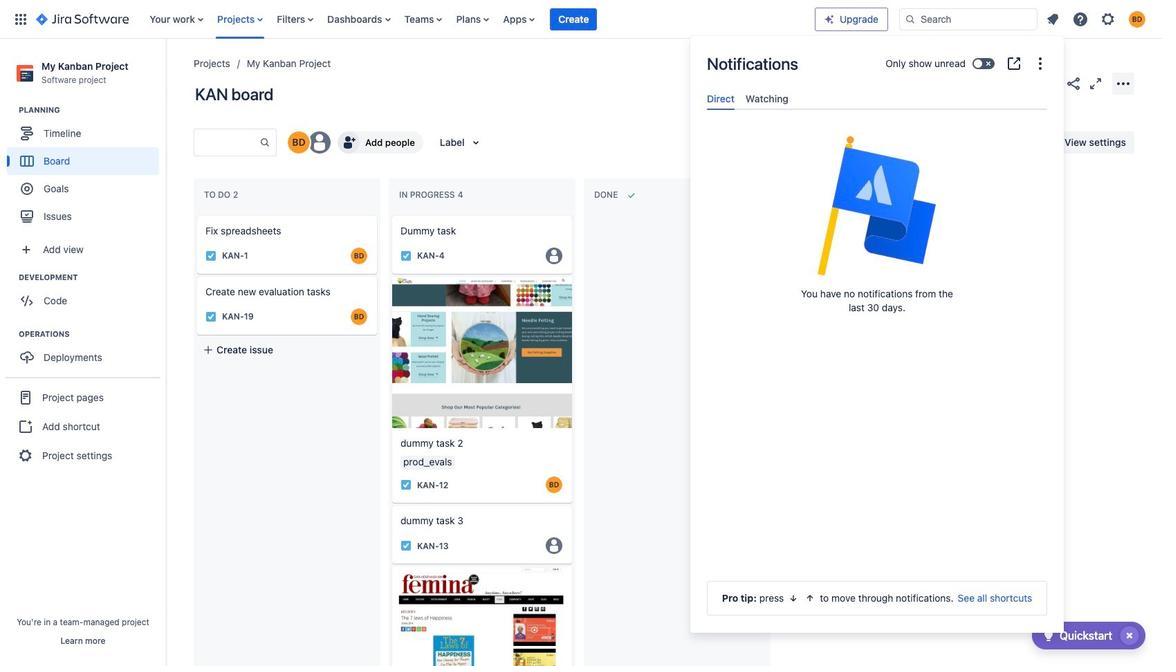 Task type: vqa. For each thing, say whether or not it's contained in the screenshot.
ARROW UP icon
yes



Task type: locate. For each thing, give the bounding box(es) containing it.
create issue image
[[383, 206, 399, 223]]

0 vertical spatial heading
[[19, 105, 165, 116]]

heading
[[19, 105, 165, 116], [19, 272, 165, 283], [19, 329, 165, 340]]

2 heading from the top
[[19, 272, 165, 283]]

goal image
[[21, 183, 33, 195]]

to do element
[[204, 190, 241, 200]]

create issue image
[[188, 206, 204, 223], [188, 267, 204, 284]]

group for development image
[[7, 272, 165, 319]]

star kan board image
[[1044, 75, 1060, 92]]

tab panel
[[702, 110, 1053, 123]]

task image
[[206, 251, 217, 262], [206, 311, 217, 323], [401, 541, 412, 552]]

tab list
[[702, 87, 1053, 110]]

group for planning image
[[7, 105, 165, 235]]

None search field
[[900, 8, 1038, 30]]

sidebar element
[[0, 39, 166, 667]]

group for operations icon
[[7, 329, 165, 376]]

dialog
[[691, 36, 1065, 633]]

1 vertical spatial heading
[[19, 272, 165, 283]]

more image
[[1033, 55, 1049, 72]]

heading for development image
[[19, 272, 165, 283]]

1 create issue image from the top
[[188, 206, 204, 223]]

0 vertical spatial task image
[[401, 251, 412, 262]]

2 create issue image from the top
[[188, 267, 204, 284]]

import image
[[879, 134, 896, 151]]

task image for 2nd create issue icon from the bottom
[[206, 251, 217, 262]]

0 vertical spatial create issue image
[[188, 206, 204, 223]]

help image
[[1073, 11, 1089, 27]]

operations image
[[2, 326, 19, 343]]

banner
[[0, 0, 1163, 39]]

list
[[143, 0, 815, 38], [1041, 7, 1155, 31]]

jira software image
[[36, 11, 129, 27], [36, 11, 129, 27]]

group
[[7, 105, 165, 235], [7, 272, 165, 319], [7, 329, 165, 376], [6, 377, 161, 476]]

heading for operations icon
[[19, 329, 165, 340]]

task image
[[401, 251, 412, 262], [401, 480, 412, 491]]

heading for planning image
[[19, 105, 165, 116]]

1 heading from the top
[[19, 105, 165, 116]]

0 horizontal spatial list
[[143, 0, 815, 38]]

0 vertical spatial task image
[[206, 251, 217, 262]]

3 heading from the top
[[19, 329, 165, 340]]

1 vertical spatial create issue image
[[188, 267, 204, 284]]

development image
[[2, 269, 19, 286]]

1 task image from the top
[[401, 251, 412, 262]]

1 vertical spatial task image
[[401, 480, 412, 491]]

in progress element
[[399, 190, 466, 200]]

more actions image
[[1116, 75, 1132, 92]]

list item
[[551, 0, 598, 38]]

1 vertical spatial task image
[[206, 311, 217, 323]]

2 vertical spatial heading
[[19, 329, 165, 340]]

add people image
[[341, 134, 357, 151]]



Task type: describe. For each thing, give the bounding box(es) containing it.
your profile and settings image
[[1130, 11, 1146, 27]]

Search this board text field
[[195, 130, 260, 155]]

2 task image from the top
[[401, 480, 412, 491]]

planning image
[[2, 102, 19, 118]]

1 horizontal spatial list
[[1041, 7, 1155, 31]]

arrow up image
[[805, 593, 816, 604]]

arrow down image
[[789, 593, 800, 604]]

appswitcher icon image
[[12, 11, 29, 27]]

dismiss quickstart image
[[1119, 625, 1141, 647]]

Search field
[[900, 8, 1038, 30]]

task image for 2nd create issue icon from the top of the page
[[206, 311, 217, 323]]

sidebar navigation image
[[151, 55, 181, 83]]

search image
[[905, 13, 916, 25]]

open notifications in a new tab image
[[1006, 55, 1023, 72]]

2 vertical spatial task image
[[401, 541, 412, 552]]

settings image
[[1101, 11, 1117, 27]]

primary element
[[8, 0, 815, 38]]

notifications image
[[1045, 11, 1062, 27]]

enter full screen image
[[1088, 75, 1105, 92]]



